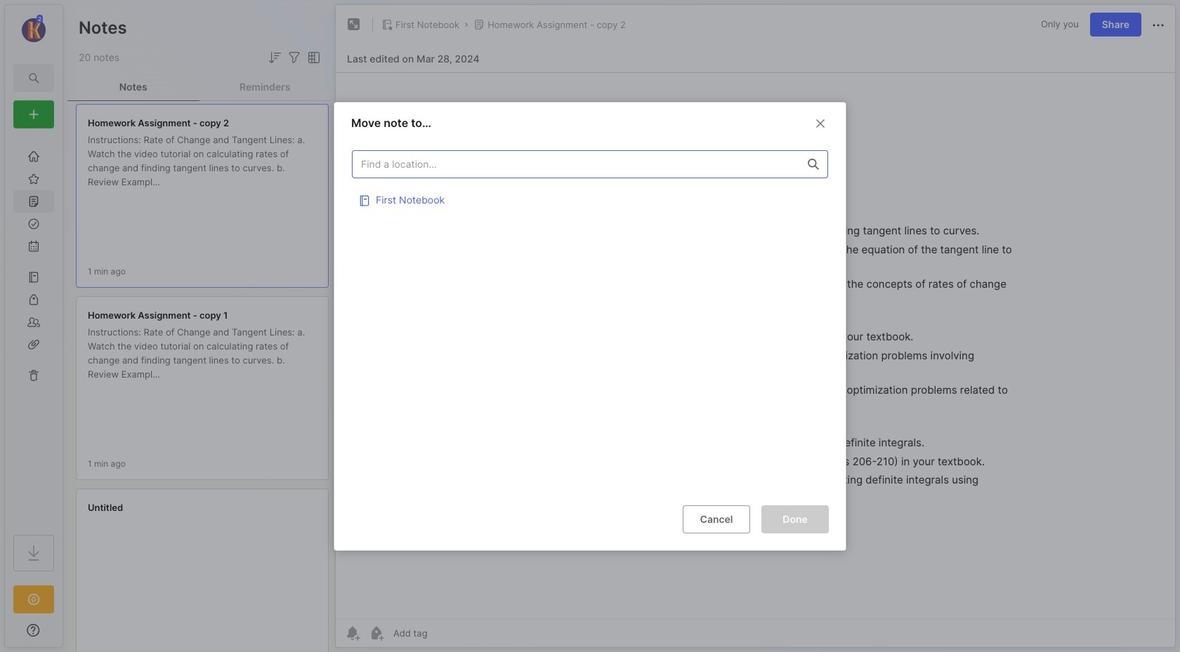 Task type: vqa. For each thing, say whether or not it's contained in the screenshot.
MORE ACTIONS image
no



Task type: locate. For each thing, give the bounding box(es) containing it.
upgrade image
[[25, 592, 42, 609]]

note window element
[[335, 4, 1176, 649]]

cell
[[352, 185, 828, 213]]

edit search image
[[25, 70, 42, 86]]

Find a location field
[[345, 143, 835, 494]]

cell inside find a location field
[[352, 185, 828, 213]]

tab list
[[67, 73, 331, 101]]

tree
[[5, 137, 63, 523]]

Note Editor text field
[[336, 72, 1176, 619]]



Task type: describe. For each thing, give the bounding box(es) containing it.
tree inside main element
[[5, 137, 63, 523]]

main element
[[0, 0, 67, 653]]

home image
[[27, 150, 41, 164]]

Find a location… text field
[[353, 152, 800, 175]]

close image
[[812, 115, 829, 131]]

add a reminder image
[[344, 625, 361, 642]]

add tag image
[[368, 625, 385, 642]]

expand note image
[[346, 16, 363, 33]]



